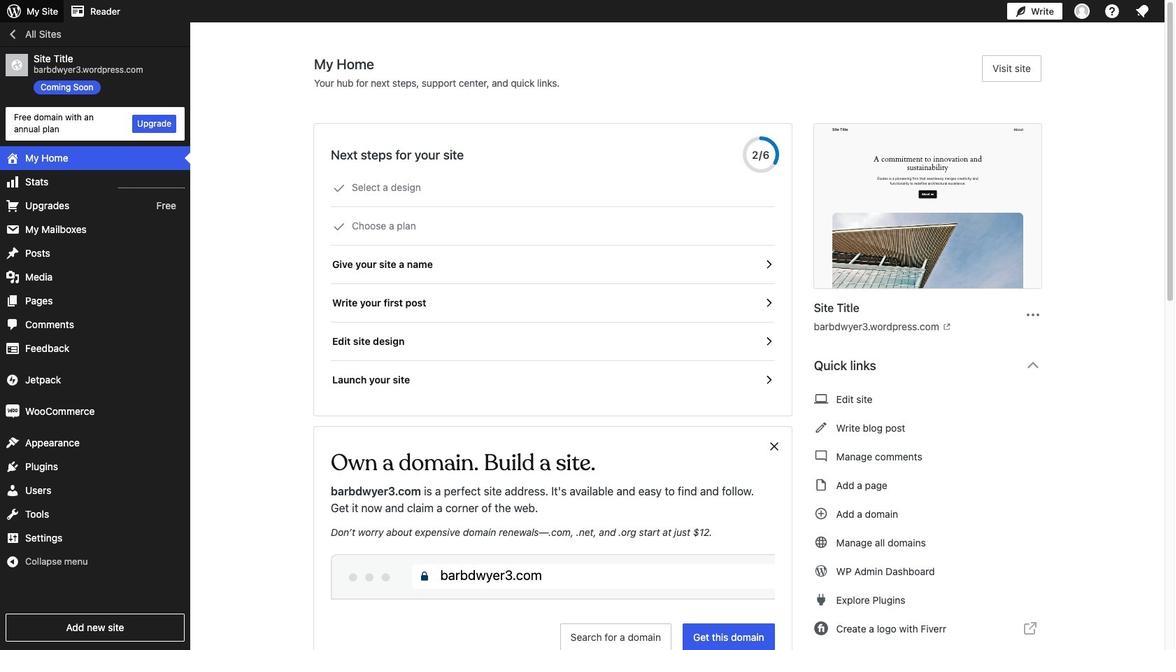 Task type: describe. For each thing, give the bounding box(es) containing it.
insert_drive_file image
[[814, 477, 828, 493]]

2 task enabled image from the top
[[763, 335, 775, 348]]

help image
[[1104, 3, 1121, 20]]

task complete image
[[333, 182, 346, 195]]

manage your notifications image
[[1134, 3, 1151, 20]]

2 img image from the top
[[6, 404, 20, 418]]

dismiss domain name promotion image
[[768, 438, 781, 455]]

mode_comment image
[[814, 448, 828, 465]]

launchpad checklist element
[[331, 169, 775, 399]]

edit image
[[814, 419, 828, 436]]



Task type: locate. For each thing, give the bounding box(es) containing it.
task enabled image
[[763, 258, 775, 271]]

0 vertical spatial img image
[[6, 373, 20, 387]]

1 vertical spatial task enabled image
[[763, 335, 775, 348]]

highest hourly views 0 image
[[118, 179, 185, 188]]

more options for site site title image
[[1025, 306, 1042, 323]]

progress bar
[[743, 136, 779, 173]]

1 img image from the top
[[6, 373, 20, 387]]

laptop image
[[814, 391, 828, 407]]

img image
[[6, 373, 20, 387], [6, 404, 20, 418]]

1 task enabled image from the top
[[763, 297, 775, 309]]

main content
[[314, 55, 1053, 650]]

2 vertical spatial task enabled image
[[763, 374, 775, 386]]

my profile image
[[1075, 3, 1090, 19]]

3 task enabled image from the top
[[763, 374, 775, 386]]

0 vertical spatial task enabled image
[[763, 297, 775, 309]]

1 vertical spatial img image
[[6, 404, 20, 418]]

task complete image
[[333, 220, 346, 233]]

task enabled image
[[763, 297, 775, 309], [763, 335, 775, 348], [763, 374, 775, 386]]



